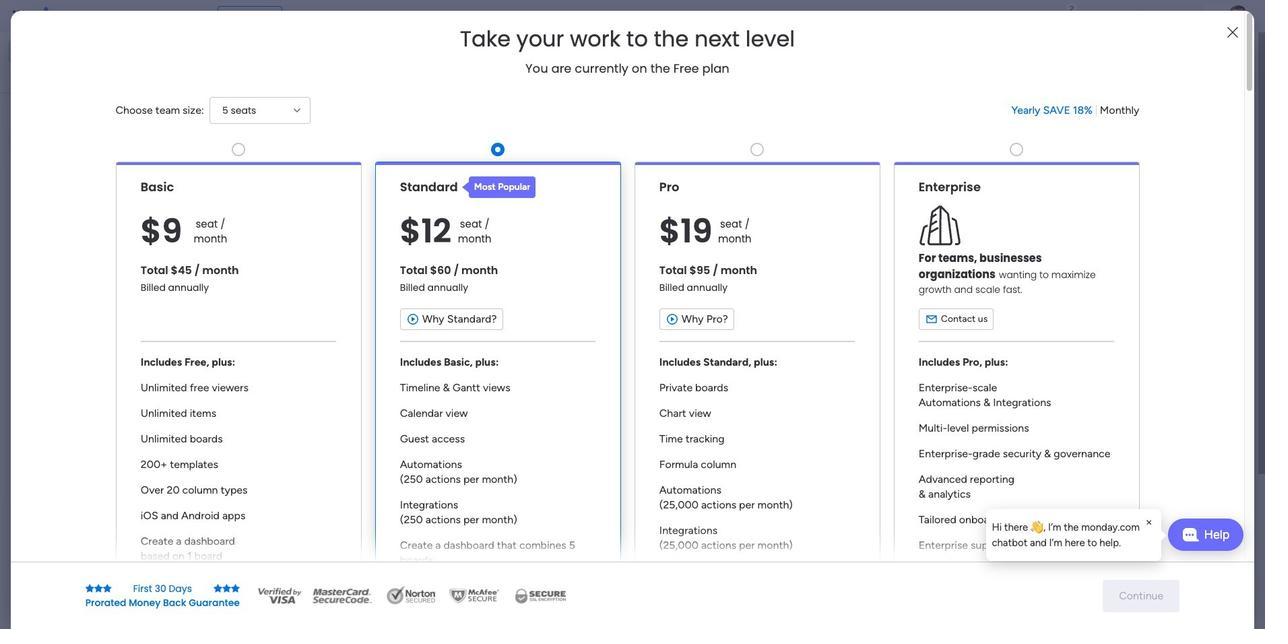 Task type: locate. For each thing, give the bounding box(es) containing it.
see plans image
[[224, 9, 236, 24]]

heading
[[460, 27, 795, 51]]

star image
[[85, 584, 94, 593], [103, 584, 112, 593], [222, 584, 231, 593]]

mcafee secure image
[[447, 586, 501, 606]]

terry turtle image right help icon
[[1228, 5, 1249, 27]]

select product image
[[12, 9, 26, 23]]

1 horizontal spatial star image
[[103, 584, 112, 593]]

quick search results list box
[[249, 126, 970, 470]]

component image
[[503, 267, 516, 279], [741, 267, 753, 279]]

1 vertical spatial terry turtle image
[[280, 603, 307, 629]]

2 component image from the left
[[741, 267, 753, 279]]

check circle image
[[1023, 144, 1032, 154]]

1 star image from the left
[[85, 584, 94, 593]]

ssl encrypted image
[[507, 586, 574, 606]]

3 star image from the left
[[222, 584, 231, 593]]

terry turtle image
[[1228, 5, 1249, 27], [280, 603, 307, 629]]

update feed image
[[1056, 9, 1069, 23]]

section head
[[462, 176, 536, 198]]

add to favorites image for 1st component icon
[[695, 246, 709, 260]]

2 element
[[385, 507, 401, 524], [385, 507, 401, 524]]

star image
[[94, 584, 103, 593], [214, 584, 222, 593], [231, 584, 240, 593]]

add to favorites image
[[695, 246, 709, 260], [933, 246, 947, 260]]

1 add to favorites image from the left
[[695, 246, 709, 260]]

enterprise tier selected option
[[894, 162, 1140, 608]]

add to favorites image for 2nd component icon
[[933, 246, 947, 260]]

dialog
[[987, 509, 1162, 561]]

remove from favorites image
[[458, 246, 471, 260]]

terry turtle image down terry turtle image at bottom left
[[280, 603, 307, 629]]

1 horizontal spatial terry turtle image
[[1228, 5, 1249, 27]]

0 horizontal spatial component image
[[503, 267, 516, 279]]

2 horizontal spatial star image
[[222, 584, 231, 593]]

1 horizontal spatial add to favorites image
[[933, 246, 947, 260]]

mastercard secure code image
[[309, 586, 376, 606]]

2 horizontal spatial star image
[[231, 584, 240, 593]]

getting started element
[[1003, 491, 1205, 545]]

option
[[8, 40, 164, 62], [8, 63, 164, 85], [0, 159, 172, 162]]

2 vertical spatial option
[[0, 159, 172, 162]]

monday marketplace image
[[1115, 9, 1129, 23]]

0 horizontal spatial star image
[[85, 584, 94, 593]]

0 horizontal spatial terry turtle image
[[280, 603, 307, 629]]

1 horizontal spatial star image
[[214, 584, 222, 593]]

standard tier selected option
[[375, 162, 621, 608]]

verified by visa image
[[256, 586, 303, 606]]

list box
[[0, 157, 172, 479]]

0 vertical spatial terry turtle image
[[1228, 5, 1249, 27]]

2 add to favorites image from the left
[[933, 246, 947, 260]]

1 horizontal spatial component image
[[741, 267, 753, 279]]

0 horizontal spatial add to favorites image
[[695, 246, 709, 260]]

section head inside standard tier selected option
[[462, 176, 536, 198]]

0 horizontal spatial star image
[[94, 584, 103, 593]]



Task type: describe. For each thing, give the bounding box(es) containing it.
3 star image from the left
[[231, 584, 240, 593]]

invite members image
[[1086, 9, 1099, 23]]

2 star image from the left
[[214, 584, 222, 593]]

0 vertical spatial option
[[8, 40, 164, 62]]

2 star image from the left
[[103, 584, 112, 593]]

norton secured image
[[381, 586, 442, 606]]

help image
[[1178, 9, 1191, 23]]

search everything image
[[1148, 9, 1162, 23]]

templates image image
[[1015, 271, 1193, 364]]

notifications image
[[1026, 9, 1040, 23]]

close recently visited image
[[249, 110, 265, 126]]

pro tier selected option
[[634, 162, 880, 608]]

tier options list box
[[116, 137, 1140, 608]]

chat bot icon image
[[1182, 528, 1199, 542]]

1 vertical spatial option
[[8, 63, 164, 85]]

1 star image from the left
[[94, 584, 103, 593]]

terry turtle image
[[280, 554, 307, 581]]

add to favorites image
[[458, 411, 471, 425]]

1 component image from the left
[[503, 267, 516, 279]]

billing cycle selection group
[[1012, 103, 1140, 118]]

help center element
[[1003, 556, 1205, 610]]

2 image
[[1066, 1, 1078, 16]]

basic tier selected option
[[116, 162, 362, 608]]

circle o image
[[1023, 161, 1032, 171]]



Task type: vqa. For each thing, say whether or not it's contained in the screenshot.
'v2 bolt switch' image
no



